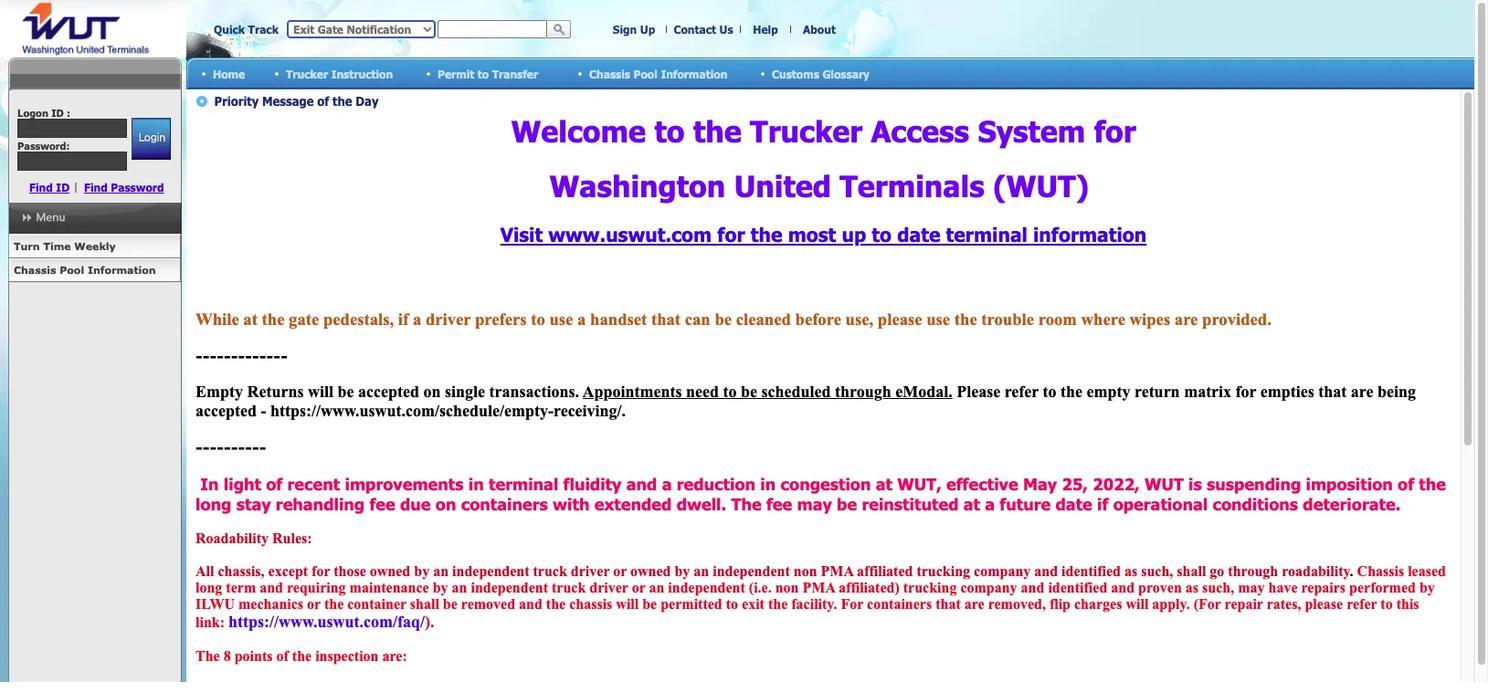 Task type: locate. For each thing, give the bounding box(es) containing it.
0 horizontal spatial chassis
[[14, 264, 56, 276]]

pool down turn time weekly
[[60, 264, 84, 276]]

about link
[[803, 23, 836, 36]]

1 vertical spatial information
[[88, 264, 156, 276]]

id for find
[[56, 181, 70, 194]]

:
[[67, 107, 70, 119]]

chassis pool information down up
[[589, 67, 728, 80]]

pool
[[634, 67, 658, 80], [60, 264, 84, 276]]

find left password
[[84, 181, 108, 194]]

0 horizontal spatial pool
[[60, 264, 84, 276]]

1 vertical spatial chassis
[[14, 264, 56, 276]]

instruction
[[331, 67, 393, 80]]

chassis down turn
[[14, 264, 56, 276]]

0 vertical spatial id
[[51, 107, 64, 119]]

None text field
[[438, 20, 547, 38], [17, 119, 127, 138], [438, 20, 547, 38], [17, 119, 127, 138]]

0 horizontal spatial find
[[29, 181, 53, 194]]

contact us
[[674, 23, 733, 36]]

id down password:
[[56, 181, 70, 194]]

information down the contact on the left
[[661, 67, 728, 80]]

None password field
[[17, 152, 127, 171]]

turn
[[14, 240, 40, 252]]

chassis inside 'link'
[[14, 264, 56, 276]]

turn time weekly link
[[8, 235, 181, 259]]

1 vertical spatial pool
[[60, 264, 84, 276]]

to
[[478, 67, 489, 80]]

permit
[[438, 67, 475, 80]]

chassis pool information link
[[8, 259, 181, 282]]

information inside 'link'
[[88, 264, 156, 276]]

customs
[[772, 67, 820, 80]]

password
[[111, 181, 164, 194]]

find down password:
[[29, 181, 53, 194]]

information
[[661, 67, 728, 80], [88, 264, 156, 276]]

0 horizontal spatial information
[[88, 264, 156, 276]]

chassis pool information down turn time weekly link
[[14, 264, 156, 276]]

1 find from the left
[[29, 181, 53, 194]]

chassis down sign
[[589, 67, 631, 80]]

contact
[[674, 23, 717, 36]]

0 horizontal spatial chassis pool information
[[14, 264, 156, 276]]

pool inside 'link'
[[60, 264, 84, 276]]

2 find from the left
[[84, 181, 108, 194]]

chassis pool information
[[589, 67, 728, 80], [14, 264, 156, 276]]

0 vertical spatial chassis
[[589, 67, 631, 80]]

transfer
[[492, 67, 538, 80]]

1 horizontal spatial find
[[84, 181, 108, 194]]

information down weekly
[[88, 264, 156, 276]]

contact us link
[[674, 23, 733, 36]]

pool down up
[[634, 67, 658, 80]]

us
[[720, 23, 733, 36]]

find
[[29, 181, 53, 194], [84, 181, 108, 194]]

chassis
[[589, 67, 631, 80], [14, 264, 56, 276]]

0 vertical spatial pool
[[634, 67, 658, 80]]

1 horizontal spatial pool
[[634, 67, 658, 80]]

customs glossary
[[772, 67, 870, 80]]

find for find password
[[84, 181, 108, 194]]

1 horizontal spatial chassis pool information
[[589, 67, 728, 80]]

password:
[[17, 140, 70, 152]]

logon
[[17, 107, 48, 119]]

id
[[51, 107, 64, 119], [56, 181, 70, 194]]

glossary
[[823, 67, 870, 80]]

chassis pool information inside 'link'
[[14, 264, 156, 276]]

find for find id
[[29, 181, 53, 194]]

weekly
[[74, 240, 116, 252]]

1 vertical spatial id
[[56, 181, 70, 194]]

1 vertical spatial chassis pool information
[[14, 264, 156, 276]]

trucker instruction
[[286, 67, 393, 80]]

track
[[248, 23, 279, 36]]

1 horizontal spatial information
[[661, 67, 728, 80]]

id left :
[[51, 107, 64, 119]]



Task type: describe. For each thing, give the bounding box(es) containing it.
quick track
[[214, 23, 279, 36]]

0 vertical spatial information
[[661, 67, 728, 80]]

0 vertical spatial chassis pool information
[[589, 67, 728, 80]]

sign up
[[613, 23, 655, 36]]

help
[[753, 23, 778, 36]]

trucker
[[286, 67, 328, 80]]

help link
[[753, 23, 778, 36]]

about
[[803, 23, 836, 36]]

turn time weekly
[[14, 240, 116, 252]]

1 horizontal spatial chassis
[[589, 67, 631, 80]]

find password link
[[84, 181, 164, 194]]

find password
[[84, 181, 164, 194]]

id for logon
[[51, 107, 64, 119]]

logon id :
[[17, 107, 70, 119]]

home
[[213, 67, 245, 80]]

find id
[[29, 181, 70, 194]]

sign up link
[[613, 23, 655, 36]]

up
[[640, 23, 655, 36]]

login image
[[131, 118, 170, 160]]

sign
[[613, 23, 637, 36]]

find id link
[[29, 181, 70, 194]]

quick
[[214, 23, 245, 36]]

permit to transfer
[[438, 67, 538, 80]]

time
[[43, 240, 71, 252]]



Task type: vqa. For each thing, say whether or not it's contained in the screenshot.
Export Inquiry
no



